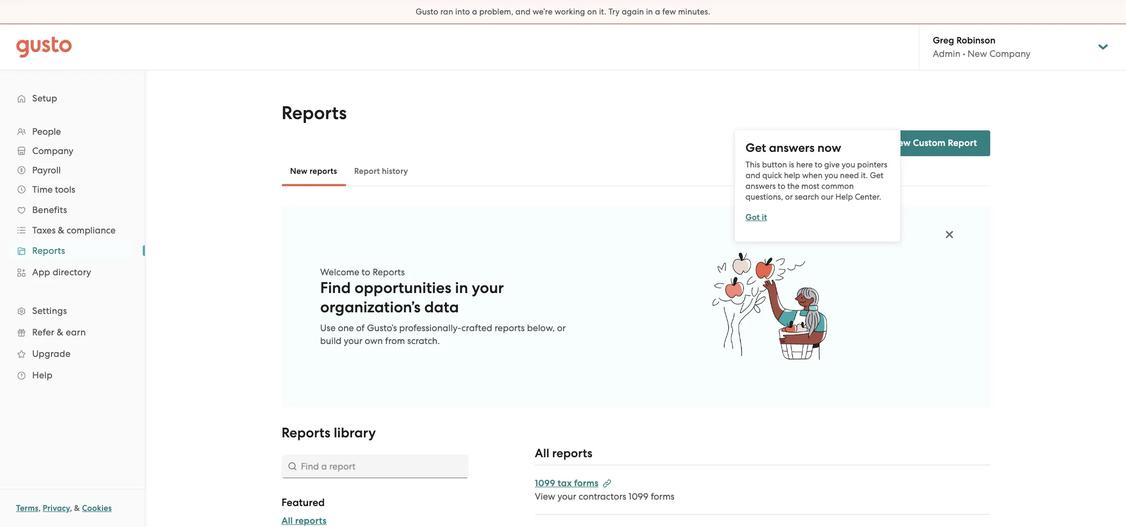 Task type: vqa. For each thing, say whether or not it's contained in the screenshot.
New Custom Report at the top
yes



Task type: describe. For each thing, give the bounding box(es) containing it.
greg robinson admin • new company
[[933, 35, 1031, 59]]

button
[[762, 160, 787, 169]]

terms link
[[16, 504, 38, 513]]

our
[[822, 192, 834, 202]]

search
[[795, 192, 820, 202]]

greg
[[933, 35, 955, 46]]

admin
[[933, 48, 961, 59]]

robinson
[[957, 35, 996, 46]]

own
[[365, 336, 383, 346]]

gusto's
[[367, 323, 397, 334]]

company button
[[11, 141, 134, 161]]

need
[[841, 171, 860, 180]]

your inside the welcome to reports find opportunities in your organization's data
[[472, 279, 504, 298]]

1 a from the left
[[472, 7, 478, 17]]

find
[[320, 279, 351, 298]]

tools
[[55, 184, 75, 195]]

try
[[609, 7, 620, 17]]

use
[[320, 323, 336, 334]]

got it button
[[746, 211, 768, 224]]

welcome
[[320, 267, 360, 278]]

faqs button
[[818, 137, 853, 150]]

got
[[746, 212, 760, 222]]

custom
[[914, 137, 946, 149]]

taxes & compliance button
[[11, 221, 134, 240]]

or inside use one of gusto's professionally-crafted reports below, or build your own from scratch.
[[557, 323, 566, 334]]

time tools button
[[11, 180, 134, 199]]

2 a from the left
[[655, 7, 661, 17]]

is
[[789, 160, 795, 169]]

earn
[[66, 327, 86, 338]]

of
[[356, 323, 365, 334]]

professionally-
[[399, 323, 462, 334]]

report inside "new custom report" link
[[948, 137, 978, 149]]

center.
[[855, 192, 882, 202]]

home image
[[16, 36, 72, 58]]

questions,
[[746, 192, 784, 202]]

report history button
[[346, 158, 417, 184]]

it. inside get answers now this button is here to give you pointers and quick help when you need it. get answers to the most common questions, or search our help center.
[[861, 171, 868, 180]]

we're
[[533, 7, 553, 17]]

when
[[803, 171, 823, 180]]

2 , from the left
[[70, 504, 72, 513]]

use one of gusto's professionally-crafted reports below, or build your own from scratch.
[[320, 323, 566, 346]]

1 , from the left
[[38, 504, 41, 513]]

help inside get answers now this button is here to give you pointers and quick help when you need it. get answers to the most common questions, or search our help center.
[[836, 192, 853, 202]]

directory
[[53, 267, 91, 278]]

gusto ran into a problem, and we're working on it. try again in a few minutes.
[[416, 7, 711, 17]]

0 horizontal spatial get
[[746, 140, 767, 155]]

2 vertical spatial &
[[74, 504, 80, 513]]

ran
[[441, 7, 454, 17]]

settings link
[[11, 301, 134, 321]]

app directory link
[[11, 263, 134, 282]]

help inside gusto navigation element
[[32, 370, 53, 381]]

app
[[32, 267, 50, 278]]

view your contractors 1099 forms
[[535, 491, 675, 502]]

1 vertical spatial answers
[[746, 181, 776, 191]]

new custom report link
[[866, 131, 991, 156]]

new for new custom report
[[891, 137, 911, 149]]

opportunities
[[355, 279, 452, 298]]

2 horizontal spatial to
[[815, 160, 823, 169]]

0 horizontal spatial it.
[[599, 7, 607, 17]]

reports link
[[11, 241, 134, 260]]

on
[[588, 7, 597, 17]]

0 horizontal spatial you
[[825, 171, 839, 180]]

data
[[425, 298, 459, 317]]

now
[[818, 140, 842, 155]]

time
[[32, 184, 53, 195]]

pointers
[[858, 160, 888, 169]]

new reports button
[[282, 158, 346, 184]]

Report Search bar field
[[282, 455, 469, 479]]

new for new reports
[[290, 166, 308, 176]]

reports inside use one of gusto's professionally-crafted reports below, or build your own from scratch.
[[495, 323, 525, 334]]

terms
[[16, 504, 38, 513]]

faqs
[[831, 138, 853, 149]]

setup
[[32, 93, 57, 104]]

organization's
[[320, 298, 421, 317]]

view
[[535, 491, 556, 502]]

cookies button
[[82, 502, 112, 515]]

terms , privacy , & cookies
[[16, 504, 112, 513]]

below,
[[527, 323, 555, 334]]

common
[[822, 181, 854, 191]]

company inside company dropdown button
[[32, 146, 73, 156]]

history
[[382, 166, 408, 176]]

library
[[334, 425, 376, 441]]



Task type: locate. For each thing, give the bounding box(es) containing it.
or right below,
[[557, 323, 566, 334]]

your up 'crafted'
[[472, 279, 504, 298]]

reports
[[282, 102, 347, 124], [32, 245, 65, 256], [373, 267, 405, 278], [282, 425, 331, 441]]

this
[[746, 160, 760, 169]]

1 vertical spatial you
[[825, 171, 839, 180]]

0 vertical spatial 1099
[[535, 478, 556, 489]]

answers up is
[[769, 140, 815, 155]]

bank transactions element
[[535, 515, 991, 527]]

taxes & compliance
[[32, 225, 116, 236]]

1 horizontal spatial help
[[836, 192, 853, 202]]

reports inside gusto navigation element
[[32, 245, 65, 256]]

2 horizontal spatial your
[[558, 491, 577, 502]]

1 vertical spatial forms
[[651, 491, 675, 502]]

people
[[32, 126, 61, 137]]

1 horizontal spatial all reports
[[535, 446, 593, 461]]

to up when
[[815, 160, 823, 169]]

crafted
[[462, 323, 493, 334]]

and down this on the right
[[746, 171, 761, 180]]

0 vertical spatial company
[[990, 48, 1031, 59]]

report inside button
[[355, 166, 380, 176]]

it. right 'on'
[[599, 7, 607, 17]]

problem,
[[480, 7, 514, 17]]

1 horizontal spatial forms
[[651, 491, 675, 502]]

& inside dropdown button
[[58, 225, 64, 236]]

1 vertical spatial all
[[282, 516, 293, 527]]

0 vertical spatial forms
[[574, 478, 599, 489]]

most
[[802, 181, 820, 191]]

list containing people
[[0, 122, 145, 386]]

0 horizontal spatial and
[[516, 7, 531, 17]]

0 vertical spatial &
[[58, 225, 64, 236]]

working
[[555, 7, 586, 17]]

0 vertical spatial report
[[948, 137, 978, 149]]

you up need
[[842, 160, 856, 169]]

taxes
[[32, 225, 56, 236]]

0 horizontal spatial 1099
[[535, 478, 556, 489]]

0 horizontal spatial forms
[[574, 478, 599, 489]]

payroll button
[[11, 161, 134, 180]]

& for earn
[[57, 327, 63, 338]]

0 vertical spatial or
[[786, 192, 793, 202]]

new inside greg robinson admin • new company
[[968, 48, 988, 59]]

you down give
[[825, 171, 839, 180]]

1099 tax forms
[[535, 478, 599, 489]]

benefits
[[32, 205, 67, 215]]

get down pointers
[[870, 171, 884, 180]]

or inside get answers now this button is here to give you pointers and quick help when you need it. get answers to the most common questions, or search our help center.
[[786, 192, 793, 202]]

1 horizontal spatial you
[[842, 160, 856, 169]]

1099
[[535, 478, 556, 489], [629, 491, 649, 502]]

settings
[[32, 306, 67, 316]]

1 vertical spatial &
[[57, 327, 63, 338]]

in inside the welcome to reports find opportunities in your organization's data
[[455, 279, 468, 298]]

gusto navigation element
[[0, 70, 145, 403]]

help down upgrade
[[32, 370, 53, 381]]

to inside the welcome to reports find opportunities in your organization's data
[[362, 267, 371, 278]]

1 horizontal spatial get
[[870, 171, 884, 180]]

new inside button
[[290, 166, 308, 176]]

0 horizontal spatial ,
[[38, 504, 41, 513]]

& left cookies
[[74, 504, 80, 513]]

1 horizontal spatial 1099
[[629, 491, 649, 502]]

2 vertical spatial your
[[558, 491, 577, 502]]

0 vertical spatial and
[[516, 7, 531, 17]]

reports
[[310, 166, 337, 176], [495, 323, 525, 334], [553, 446, 593, 461], [295, 516, 327, 527]]

new
[[968, 48, 988, 59], [891, 137, 911, 149], [290, 166, 308, 176]]

0 vertical spatial answers
[[769, 140, 815, 155]]

compliance
[[67, 225, 116, 236]]

help
[[785, 171, 801, 180]]

1 horizontal spatial in
[[646, 7, 653, 17]]

0 horizontal spatial report
[[355, 166, 380, 176]]

1 vertical spatial or
[[557, 323, 566, 334]]

answers up 'questions,'
[[746, 181, 776, 191]]

help link
[[11, 366, 134, 385]]

contractors
[[579, 491, 627, 502]]

privacy link
[[43, 504, 70, 513]]

1 horizontal spatial ,
[[70, 504, 72, 513]]

1 vertical spatial company
[[32, 146, 73, 156]]

1 horizontal spatial a
[[655, 7, 661, 17]]

& right taxes
[[58, 225, 64, 236]]

it. down pointers
[[861, 171, 868, 180]]

and left we're
[[516, 7, 531, 17]]

refer & earn link
[[11, 323, 134, 342]]

upgrade
[[32, 349, 71, 359]]

into
[[456, 7, 470, 17]]

0 horizontal spatial all reports
[[282, 516, 327, 527]]

& left earn
[[57, 327, 63, 338]]

all reports down featured
[[282, 516, 327, 527]]

help
[[836, 192, 853, 202], [32, 370, 53, 381]]

welcome to reports find opportunities in your organization's data
[[320, 267, 504, 317]]

1 horizontal spatial company
[[990, 48, 1031, 59]]

help down common
[[836, 192, 853, 202]]

get answers now this button is here to give you pointers and quick help when you need it. get answers to the most common questions, or search our help center.
[[746, 140, 888, 202]]

and inside get answers now this button is here to give you pointers and quick help when you need it. get answers to the most common questions, or search our help center.
[[746, 171, 761, 180]]

or
[[786, 192, 793, 202], [557, 323, 566, 334]]

forms
[[574, 478, 599, 489], [651, 491, 675, 502]]

new custom report
[[891, 137, 978, 149]]

, left privacy
[[38, 504, 41, 513]]

0 vertical spatial get
[[746, 140, 767, 155]]

1099 tax forms link
[[535, 478, 612, 489]]

report right custom
[[948, 137, 978, 149]]

1 horizontal spatial or
[[786, 192, 793, 202]]

in right again
[[646, 7, 653, 17]]

again
[[622, 7, 644, 17]]

0 vertical spatial help
[[836, 192, 853, 202]]

minutes.
[[679, 7, 711, 17]]

reports library
[[282, 425, 376, 441]]

app directory
[[32, 267, 91, 278]]

or down the
[[786, 192, 793, 202]]

all reports up 'tax'
[[535, 446, 593, 461]]

to left the
[[778, 181, 786, 191]]

1099 up the view
[[535, 478, 556, 489]]

report history
[[355, 166, 408, 176]]

0 horizontal spatial all
[[282, 516, 293, 527]]

it
[[762, 212, 768, 222]]

get up this on the right
[[746, 140, 767, 155]]

to
[[815, 160, 823, 169], [778, 181, 786, 191], [362, 267, 371, 278]]

all
[[535, 446, 550, 461], [282, 516, 293, 527]]

build
[[320, 336, 342, 346]]

answers
[[769, 140, 815, 155], [746, 181, 776, 191]]

payroll
[[32, 165, 61, 176]]

0 horizontal spatial a
[[472, 7, 478, 17]]

report
[[948, 137, 978, 149], [355, 166, 380, 176]]

upgrade link
[[11, 344, 134, 364]]

•
[[963, 48, 966, 59]]

& for compliance
[[58, 225, 64, 236]]

refer & earn
[[32, 327, 86, 338]]

0 horizontal spatial new
[[290, 166, 308, 176]]

gusto
[[416, 7, 439, 17]]

1 horizontal spatial your
[[472, 279, 504, 298]]

reports inside "tab list"
[[310, 166, 337, 176]]

get
[[746, 140, 767, 155], [870, 171, 884, 180]]

benefits link
[[11, 200, 134, 220]]

0 horizontal spatial your
[[344, 336, 363, 346]]

from
[[385, 336, 405, 346]]

1 horizontal spatial all
[[535, 446, 550, 461]]

all up 1099 tax forms
[[535, 446, 550, 461]]

to right welcome
[[362, 267, 371, 278]]

all reports button
[[282, 515, 327, 527]]

you
[[842, 160, 856, 169], [825, 171, 839, 180]]

list
[[0, 122, 145, 386]]

a right into
[[472, 7, 478, 17]]

0 vertical spatial all
[[535, 446, 550, 461]]

,
[[38, 504, 41, 513], [70, 504, 72, 513]]

0 horizontal spatial help
[[32, 370, 53, 381]]

0 horizontal spatial in
[[455, 279, 468, 298]]

&
[[58, 225, 64, 236], [57, 327, 63, 338], [74, 504, 80, 513]]

your inside use one of gusto's professionally-crafted reports below, or build your own from scratch.
[[344, 336, 363, 346]]

a left few
[[655, 7, 661, 17]]

, left cookies button
[[70, 504, 72, 513]]

0 horizontal spatial or
[[557, 323, 566, 334]]

got it
[[746, 212, 768, 222]]

0 vertical spatial new
[[968, 48, 988, 59]]

0 vertical spatial to
[[815, 160, 823, 169]]

0 vertical spatial your
[[472, 279, 504, 298]]

1 vertical spatial and
[[746, 171, 761, 180]]

your down one
[[344, 336, 363, 346]]

0 vertical spatial all reports
[[535, 446, 593, 461]]

1 vertical spatial to
[[778, 181, 786, 191]]

cookies
[[82, 504, 112, 513]]

company down people
[[32, 146, 73, 156]]

0 vertical spatial in
[[646, 7, 653, 17]]

2 vertical spatial to
[[362, 267, 371, 278]]

report left history at the left top of the page
[[355, 166, 380, 176]]

people button
[[11, 122, 134, 141]]

all inside button
[[282, 516, 293, 527]]

few
[[663, 7, 677, 17]]

0 horizontal spatial to
[[362, 267, 371, 278]]

here
[[797, 160, 813, 169]]

1 vertical spatial your
[[344, 336, 363, 346]]

0 vertical spatial it.
[[599, 7, 607, 17]]

1 vertical spatial get
[[870, 171, 884, 180]]

0 vertical spatial you
[[842, 160, 856, 169]]

1099 right contractors
[[629, 491, 649, 502]]

setup link
[[11, 89, 134, 108]]

1 horizontal spatial to
[[778, 181, 786, 191]]

1 vertical spatial help
[[32, 370, 53, 381]]

1 vertical spatial it.
[[861, 171, 868, 180]]

2 vertical spatial new
[[290, 166, 308, 176]]

your down 1099 tax forms
[[558, 491, 577, 502]]

company
[[990, 48, 1031, 59], [32, 146, 73, 156]]

quick
[[763, 171, 783, 180]]

new reports
[[290, 166, 337, 176]]

all down featured
[[282, 516, 293, 527]]

1 vertical spatial in
[[455, 279, 468, 298]]

reports tab list
[[282, 156, 991, 186]]

1 horizontal spatial it.
[[861, 171, 868, 180]]

company inside greg robinson admin • new company
[[990, 48, 1031, 59]]

1 horizontal spatial new
[[891, 137, 911, 149]]

1 vertical spatial new
[[891, 137, 911, 149]]

time tools
[[32, 184, 75, 195]]

0 horizontal spatial company
[[32, 146, 73, 156]]

1 vertical spatial all reports
[[282, 516, 327, 527]]

refer
[[32, 327, 54, 338]]

1 vertical spatial 1099
[[629, 491, 649, 502]]

company down robinson
[[990, 48, 1031, 59]]

tax
[[558, 478, 572, 489]]

your
[[472, 279, 504, 298], [344, 336, 363, 346], [558, 491, 577, 502]]

featured
[[282, 497, 325, 509]]

2 horizontal spatial new
[[968, 48, 988, 59]]

1 horizontal spatial report
[[948, 137, 978, 149]]

1 horizontal spatial and
[[746, 171, 761, 180]]

give
[[825, 160, 840, 169]]

1 vertical spatial report
[[355, 166, 380, 176]]

the
[[788, 181, 800, 191]]

in up data
[[455, 279, 468, 298]]

reports inside the welcome to reports find opportunities in your organization's data
[[373, 267, 405, 278]]



